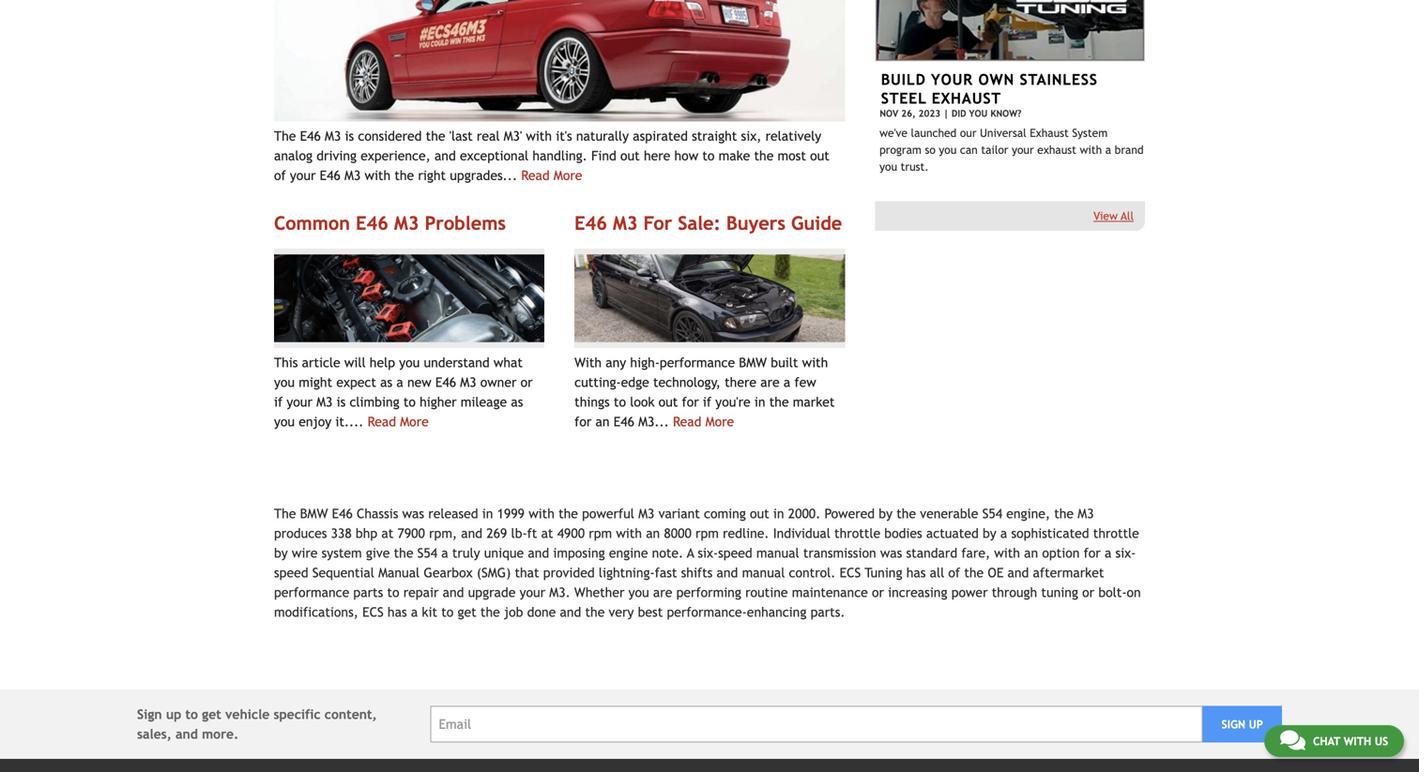 Task type: locate. For each thing, give the bounding box(es) containing it.
the down upgrade
[[481, 605, 500, 620]]

in up 269
[[482, 506, 493, 521]]

your inside "build your own stainless steel exhaust nov 26, 2023 | did you know? we've launched our universal exhaust system program so you can tailor your exhaust with a brand you trust."
[[1012, 143, 1034, 156]]

1 horizontal spatial bmw
[[739, 355, 767, 370]]

read more down 'handling.'
[[521, 168, 583, 183]]

the inside 'the e46 m3 is considered the 'last real m3' with it's naturally aspirated straight six, relatively analog driving experience, and exceptional handling. find out here how to make the most out of your e46 m3 with the right upgrades...'
[[274, 128, 296, 143]]

1 horizontal spatial ecs
[[840, 566, 861, 581]]

for up aftermarket
[[1084, 546, 1101, 561]]

0 horizontal spatial read more
[[368, 414, 429, 429]]

variant
[[659, 506, 700, 521]]

more down higher
[[400, 414, 429, 429]]

performance
[[660, 355, 735, 370], [274, 585, 350, 600]]

manual up routine
[[742, 566, 785, 581]]

new
[[407, 375, 432, 390]]

0 horizontal spatial of
[[274, 168, 286, 183]]

you left "enjoy" on the left bottom of page
[[274, 414, 295, 429]]

1 horizontal spatial of
[[949, 566, 961, 581]]

1 vertical spatial has
[[388, 605, 407, 620]]

at
[[382, 526, 394, 541], [541, 526, 554, 541]]

the
[[426, 128, 446, 143], [755, 148, 774, 163], [395, 168, 414, 183], [770, 395, 789, 410], [559, 506, 578, 521], [897, 506, 917, 521], [1055, 506, 1074, 521], [394, 546, 414, 561], [965, 566, 984, 581], [481, 605, 500, 620], [585, 605, 605, 620]]

a inside with any high-performance bmw built with cutting-edge technology, there are a few things to look out for if you're in the market for an e46 m3...
[[784, 375, 791, 390]]

up inside sign up to get vehicle specific content, sales, and more.
[[166, 707, 181, 722]]

1 horizontal spatial speed
[[718, 546, 753, 561]]

and inside 'the e46 m3 is considered the 'last real m3' with it's naturally aspirated straight six, relatively analog driving experience, and exceptional handling. find out here how to make the most out of your e46 m3 with the right upgrades...'
[[435, 148, 456, 163]]

0 horizontal spatial speed
[[274, 566, 309, 581]]

1 horizontal spatial has
[[907, 566, 926, 581]]

exhaust
[[932, 90, 1002, 107], [1030, 126, 1069, 140]]

0 horizontal spatial in
[[482, 506, 493, 521]]

0 vertical spatial as
[[380, 375, 393, 390]]

with
[[526, 128, 552, 143], [1080, 143, 1103, 156], [365, 168, 391, 183], [803, 355, 828, 370], [529, 506, 555, 521], [616, 526, 642, 541], [995, 546, 1021, 561], [1344, 735, 1372, 748]]

read more link for e46 m3 for sale: buyers guide
[[673, 414, 734, 429]]

0 horizontal spatial up
[[166, 707, 181, 722]]

or down tuning
[[872, 585, 884, 600]]

market
[[793, 395, 835, 410]]

2 horizontal spatial in
[[774, 506, 785, 521]]

of inside 'the e46 m3 is considered the 'last real m3' with it's naturally aspirated straight six, relatively analog driving experience, and exceptional handling. find out here how to make the most out of your e46 m3 with the right upgrades...'
[[274, 168, 286, 183]]

0 horizontal spatial read more link
[[368, 414, 429, 429]]

at right bhp
[[382, 526, 394, 541]]

bodies
[[885, 526, 923, 541]]

are inside the bmw e46 chassis was released in 1999 with the powerful m3 variant coming out in 2000. powered by the venerable s54 engine, the m3 produces 338 bhp at 7900 rpm, and 269 lb-ft at 4900 rpm with an 8000 rpm redline. individual throttle bodies actuated by a sophisticated throttle by wire system give the s54 a truly unique and imposing engine note. a six-speed manual transmission was standard fare, with an option for a six- speed sequential manual gearbox (smg) that provided lightning-fast shifts and manual control. ecs tuning has all of the oe and aftermarket performance parts to repair and upgrade your m3. whether you are performing routine maintenance or increasing power through tuning or bolt-on modifications, ecs has a kit to get the job done and the very best performance-enhancing parts.
[[653, 585, 673, 600]]

to inside 'the e46 m3 is considered the 'last real m3' with it's naturally aspirated straight six, relatively analog driving experience, and exceptional handling. find out here how to make the most out of your e46 m3 with the right upgrades...'
[[703, 148, 715, 163]]

by up bodies
[[879, 506, 893, 521]]

our
[[960, 126, 977, 140]]

e46
[[300, 128, 321, 143], [320, 168, 341, 183], [356, 212, 389, 234], [575, 212, 608, 234], [436, 375, 456, 390], [614, 414, 635, 429], [332, 506, 353, 521]]

1 horizontal spatial was
[[881, 546, 903, 561]]

launched
[[911, 126, 957, 140]]

2 horizontal spatial by
[[983, 526, 997, 541]]

and up right
[[435, 148, 456, 163]]

for down things
[[575, 414, 592, 429]]

e46 up higher
[[436, 375, 456, 390]]

tuning
[[1042, 585, 1079, 600]]

sign for sign up
[[1222, 718, 1246, 731]]

0 vertical spatial get
[[458, 605, 477, 620]]

out inside the bmw e46 chassis was released in 1999 with the powerful m3 variant coming out in 2000. powered by the venerable s54 engine, the m3 produces 338 bhp at 7900 rpm, and 269 lb-ft at 4900 rpm with an 8000 rpm redline. individual throttle bodies actuated by a sophisticated throttle by wire system give the s54 a truly unique and imposing engine note. a six-speed manual transmission was standard fare, with an option for a six- speed sequential manual gearbox (smg) that provided lightning-fast shifts and manual control. ecs tuning has all of the oe and aftermarket performance parts to repair and upgrade your m3. whether you are performing routine maintenance or increasing power through tuning or bolt-on modifications, ecs has a kit to get the job done and the very best performance-enhancing parts.
[[750, 506, 770, 521]]

1 horizontal spatial rpm
[[696, 526, 719, 541]]

read more link down climbing
[[368, 414, 429, 429]]

you down this at left top
[[274, 375, 295, 390]]

m3 left variant
[[639, 506, 655, 521]]

know?
[[991, 108, 1022, 119]]

2 throttle from the left
[[1094, 526, 1140, 541]]

rpm down powerful
[[589, 526, 612, 541]]

bmw up produces
[[300, 506, 328, 521]]

2 horizontal spatial read
[[673, 414, 702, 429]]

e46 right common
[[356, 212, 389, 234]]

0 vertical spatial of
[[274, 168, 286, 183]]

a inside "build your own stainless steel exhaust nov 26, 2023 | did you know? we've launched our universal exhaust system program so you can tailor your exhaust with a brand you trust."
[[1106, 143, 1112, 156]]

m3 down understand
[[460, 375, 477, 390]]

1 horizontal spatial get
[[458, 605, 477, 620]]

you
[[970, 108, 988, 119]]

to inside with any high-performance bmw built with cutting-edge technology, there are a few things to look out for if you're in the market for an e46 m3...
[[614, 395, 626, 410]]

1 if from the left
[[274, 395, 283, 410]]

are down fast
[[653, 585, 673, 600]]

1 vertical spatial the
[[274, 506, 296, 521]]

is up driving
[[345, 128, 354, 143]]

1 horizontal spatial sign
[[1222, 718, 1246, 731]]

to left look
[[614, 395, 626, 410]]

a
[[1106, 143, 1112, 156], [397, 375, 404, 390], [784, 375, 791, 390], [1001, 526, 1008, 541], [442, 546, 449, 561], [1105, 546, 1112, 561], [411, 605, 418, 620]]

get down upgrade
[[458, 605, 477, 620]]

relatively
[[766, 128, 822, 143]]

the for the e46 m3 is considered the 'last real m3' with it's naturally aspirated straight six, relatively analog driving experience, and exceptional handling. find out here how to make the most out of your e46 m3 with the right upgrades...
[[274, 128, 296, 143]]

0 horizontal spatial at
[[382, 526, 394, 541]]

m3
[[325, 128, 341, 143], [345, 168, 361, 183], [394, 212, 419, 234], [613, 212, 638, 234], [460, 375, 477, 390], [317, 395, 333, 410], [639, 506, 655, 521], [1078, 506, 1094, 521]]

you up the new
[[399, 355, 420, 370]]

a left few
[[784, 375, 791, 390]]

as
[[380, 375, 393, 390], [511, 395, 523, 410]]

0 horizontal spatial ecs
[[363, 605, 384, 620]]

actuated
[[927, 526, 979, 541]]

0 horizontal spatial exhaust
[[932, 90, 1002, 107]]

option
[[1043, 546, 1080, 561]]

read for e46 m3 for sale: buyers guide
[[673, 414, 702, 429]]

for
[[682, 395, 699, 410], [575, 414, 592, 429], [1084, 546, 1101, 561]]

1 horizontal spatial at
[[541, 526, 554, 541]]

the up the 'analog'
[[274, 128, 296, 143]]

or left bolt-
[[1083, 585, 1095, 600]]

1 vertical spatial bmw
[[300, 506, 328, 521]]

of inside the bmw e46 chassis was released in 1999 with the powerful m3 variant coming out in 2000. powered by the venerable s54 engine, the m3 produces 338 bhp at 7900 rpm, and 269 lb-ft at 4900 rpm with an 8000 rpm redline. individual throttle bodies actuated by a sophisticated throttle by wire system give the s54 a truly unique and imposing engine note. a six-speed manual transmission was standard fare, with an option for a six- speed sequential manual gearbox (smg) that provided lightning-fast shifts and manual control. ecs tuning has all of the oe and aftermarket performance parts to repair and upgrade your m3. whether you are performing routine maintenance or increasing power through tuning or bolt-on modifications, ecs has a kit to get the job done and the very best performance-enhancing parts.
[[949, 566, 961, 581]]

read for common e46 m3 problems
[[368, 414, 396, 429]]

view all link
[[1094, 210, 1134, 223]]

a left "brand"
[[1106, 143, 1112, 156]]

and down 'm3.'
[[560, 605, 582, 620]]

with left us on the right of the page
[[1344, 735, 1372, 748]]

ecs down parts
[[363, 605, 384, 620]]

shifts
[[681, 566, 713, 581]]

2 horizontal spatial for
[[1084, 546, 1101, 561]]

1 horizontal spatial up
[[1249, 718, 1264, 731]]

0 vertical spatial bmw
[[739, 355, 767, 370]]

the inside the bmw e46 chassis was released in 1999 with the powerful m3 variant coming out in 2000. powered by the venerable s54 engine, the m3 produces 338 bhp at 7900 rpm, and 269 lb-ft at 4900 rpm with an 8000 rpm redline. individual throttle bodies actuated by a sophisticated throttle by wire system give the s54 a truly unique and imposing engine note. a six-speed manual transmission was standard fare, with an option for a six- speed sequential manual gearbox (smg) that provided lightning-fast shifts and manual control. ecs tuning has all of the oe and aftermarket performance parts to repair and upgrade your m3. whether you are performing routine maintenance or increasing power through tuning or bolt-on modifications, ecs has a kit to get the job done and the very best performance-enhancing parts.
[[274, 506, 296, 521]]

0 horizontal spatial performance
[[274, 585, 350, 600]]

an down sophisticated
[[1025, 546, 1039, 561]]

bmw up there
[[739, 355, 767, 370]]

as down owner
[[511, 395, 523, 410]]

and right sales,
[[176, 727, 198, 742]]

speed down the wire
[[274, 566, 309, 581]]

the down fare,
[[965, 566, 984, 581]]

0 vertical spatial is
[[345, 128, 354, 143]]

e46 m3 for sale: buyers guide image
[[575, 249, 845, 348]]

stainless
[[1020, 71, 1098, 88]]

chat with us link
[[1265, 726, 1405, 758]]

e46 up the 'analog'
[[300, 128, 321, 143]]

e46 left 'for'
[[575, 212, 608, 234]]

this article will help you understand what you might expect as a new e46 m3 owner or if your m3 is climbing to higher mileage as you enjoy it....
[[274, 355, 533, 429]]

2 horizontal spatial read more
[[673, 414, 734, 429]]

truly
[[452, 546, 480, 561]]

the bmw e46 chassis was released in 1999 with the powerful m3 variant coming out in 2000. powered by the venerable s54 engine, the m3 produces 338 bhp at 7900 rpm, and 269 lb-ft at 4900 rpm with an 8000 rpm redline. individual throttle bodies actuated by a sophisticated throttle by wire system give the s54 a truly unique and imposing engine note. a six-speed manual transmission was standard fare, with an option for a six- speed sequential manual gearbox (smg) that provided lightning-fast shifts and manual control. ecs tuning has all of the oe and aftermarket performance parts to repair and upgrade your m3. whether you are performing routine maintenance or increasing power through tuning or bolt-on modifications, ecs has a kit to get the job done and the very best performance-enhancing parts.
[[274, 506, 1142, 620]]

1 horizontal spatial are
[[761, 375, 780, 390]]

e46 up 338
[[332, 506, 353, 521]]

2 vertical spatial for
[[1084, 546, 1101, 561]]

for down technology,
[[682, 395, 699, 410]]

1 vertical spatial get
[[202, 707, 221, 722]]

increasing
[[888, 585, 948, 600]]

0 vertical spatial performance
[[660, 355, 735, 370]]

with up ft in the bottom of the page
[[529, 506, 555, 521]]

read more down climbing
[[368, 414, 429, 429]]

e46 m3 for sale: buyers guide link
[[575, 212, 843, 234]]

to inside this article will help you understand what you might expect as a new e46 m3 owner or if your m3 is climbing to higher mileage as you enjoy it....
[[404, 395, 416, 410]]

to left vehicle
[[185, 707, 198, 722]]

common e46 m3 problems
[[274, 212, 506, 234]]

an down things
[[596, 414, 610, 429]]

throttle down powered
[[835, 526, 881, 541]]

0 horizontal spatial as
[[380, 375, 393, 390]]

performance up modifications,
[[274, 585, 350, 600]]

to right kit
[[442, 605, 454, 620]]

with up few
[[803, 355, 828, 370]]

it's
[[556, 128, 573, 143]]

e46 m3 for sale: buyers guide
[[575, 212, 843, 234]]

sign up
[[1222, 718, 1264, 731]]

us
[[1375, 735, 1389, 748]]

performance inside with any high-performance bmw built with cutting-edge technology, there are a few things to look out for if you're in the market for an e46 m3...
[[660, 355, 735, 370]]

the inside with any high-performance bmw built with cutting-edge technology, there are a few things to look out for if you're in the market for an e46 m3...
[[770, 395, 789, 410]]

power
[[952, 585, 988, 600]]

0 horizontal spatial s54
[[418, 546, 438, 561]]

analog
[[274, 148, 313, 163]]

control.
[[789, 566, 836, 581]]

0 horizontal spatial if
[[274, 395, 283, 410]]

1 horizontal spatial as
[[511, 395, 523, 410]]

read more down you're
[[673, 414, 734, 429]]

1 horizontal spatial if
[[703, 395, 712, 410]]

at right ft in the bottom of the page
[[541, 526, 554, 541]]

ecs down the transmission at bottom
[[840, 566, 861, 581]]

was up the 7900
[[402, 506, 425, 521]]

0 horizontal spatial was
[[402, 506, 425, 521]]

more down 'handling.'
[[554, 168, 583, 183]]

build your own stainless steel exhaust image
[[875, 0, 1146, 62]]

read more link
[[521, 168, 583, 183], [368, 414, 429, 429], [673, 414, 734, 429]]

your down the 'analog'
[[290, 168, 316, 183]]

read more link down you're
[[673, 414, 734, 429]]

throttle
[[835, 526, 881, 541], [1094, 526, 1140, 541]]

enhancing
[[747, 605, 807, 620]]

2 if from the left
[[703, 395, 712, 410]]

4900
[[557, 526, 585, 541]]

1 six- from the left
[[698, 546, 718, 561]]

the
[[274, 128, 296, 143], [274, 506, 296, 521]]

0 horizontal spatial by
[[274, 546, 288, 561]]

of right all
[[949, 566, 961, 581]]

0 horizontal spatial sign
[[137, 707, 162, 722]]

1 the from the top
[[274, 128, 296, 143]]

article
[[302, 355, 341, 370]]

manual
[[757, 546, 800, 561], [742, 566, 785, 581]]

1 horizontal spatial throttle
[[1094, 526, 1140, 541]]

more for common e46 m3 problems
[[400, 414, 429, 429]]

0 vertical spatial exhaust
[[932, 90, 1002, 107]]

if left you're
[[703, 395, 712, 410]]

in right you're
[[755, 395, 766, 410]]

2 the from the top
[[274, 506, 296, 521]]

standard
[[907, 546, 958, 561]]

1 horizontal spatial in
[[755, 395, 766, 410]]

read more link down 'handling.'
[[521, 168, 583, 183]]

0 vertical spatial has
[[907, 566, 926, 581]]

0 vertical spatial the
[[274, 128, 296, 143]]

oe
[[988, 566, 1004, 581]]

of down the 'analog'
[[274, 168, 286, 183]]

tuning
[[865, 566, 903, 581]]

1 horizontal spatial more
[[554, 168, 583, 183]]

as down help
[[380, 375, 393, 390]]

0 vertical spatial are
[[761, 375, 780, 390]]

you inside the bmw e46 chassis was released in 1999 with the powerful m3 variant coming out in 2000. powered by the venerable s54 engine, the m3 produces 338 bhp at 7900 rpm, and 269 lb-ft at 4900 rpm with an 8000 rpm redline. individual throttle bodies actuated by a sophisticated throttle by wire system give the s54 a truly unique and imposing engine note. a six-speed manual transmission was standard fare, with an option for a six- speed sequential manual gearbox (smg) that provided lightning-fast shifts and manual control. ecs tuning has all of the oe and aftermarket performance parts to repair and upgrade your m3. whether you are performing routine maintenance or increasing power through tuning or bolt-on modifications, ecs has a kit to get the job done and the very best performance-enhancing parts.
[[629, 585, 650, 600]]

you up "best"
[[629, 585, 650, 600]]

speed down redline.
[[718, 546, 753, 561]]

bolt-
[[1099, 585, 1127, 600]]

up up sales,
[[166, 707, 181, 722]]

your
[[932, 71, 974, 88]]

are down built
[[761, 375, 780, 390]]

more down you're
[[706, 414, 734, 429]]

0 horizontal spatial rpm
[[589, 526, 612, 541]]

the left market
[[770, 395, 789, 410]]

or inside this article will help you understand what you might expect as a new e46 m3 owner or if your m3 is climbing to higher mileage as you enjoy it....
[[521, 375, 533, 390]]

0 horizontal spatial are
[[653, 585, 673, 600]]

2 vertical spatial by
[[274, 546, 288, 561]]

0 vertical spatial was
[[402, 506, 425, 521]]

the up sophisticated
[[1055, 506, 1074, 521]]

2023
[[919, 108, 941, 119]]

most
[[778, 148, 807, 163]]

1 horizontal spatial performance
[[660, 355, 735, 370]]

with up oe
[[995, 546, 1021, 561]]

transmission
[[804, 546, 877, 561]]

2 horizontal spatial more
[[706, 414, 734, 429]]

2 horizontal spatial an
[[1025, 546, 1039, 561]]

manual down individual
[[757, 546, 800, 561]]

1 vertical spatial an
[[646, 526, 660, 541]]

1 vertical spatial performance
[[274, 585, 350, 600]]

sign up to get vehicle specific content, sales, and more.
[[137, 707, 377, 742]]

1 horizontal spatial s54
[[983, 506, 1003, 521]]

0 horizontal spatial read
[[368, 414, 396, 429]]

exceptional
[[460, 148, 529, 163]]

or down what
[[521, 375, 533, 390]]

0 horizontal spatial or
[[521, 375, 533, 390]]

1 vertical spatial is
[[337, 395, 346, 410]]

powered
[[825, 506, 875, 521]]

out up m3...
[[659, 395, 678, 410]]

0 horizontal spatial throttle
[[835, 526, 881, 541]]

1 vertical spatial speed
[[274, 566, 309, 581]]

0 horizontal spatial bmw
[[300, 506, 328, 521]]

Email email field
[[431, 706, 1203, 743]]

the up 4900
[[559, 506, 578, 521]]

0 horizontal spatial get
[[202, 707, 221, 722]]

s54 down rpm, on the bottom of page
[[418, 546, 438, 561]]

throttle up bolt-
[[1094, 526, 1140, 541]]

0 horizontal spatial more
[[400, 414, 429, 429]]

bmw inside the bmw e46 chassis was released in 1999 with the powerful m3 variant coming out in 2000. powered by the venerable s54 engine, the m3 produces 338 bhp at 7900 rpm, and 269 lb-ft at 4900 rpm with an 8000 rpm redline. individual throttle bodies actuated by a sophisticated throttle by wire system give the s54 a truly unique and imposing engine note. a six-speed manual transmission was standard fare, with an option for a six- speed sequential manual gearbox (smg) that provided lightning-fast shifts and manual control. ecs tuning has all of the oe and aftermarket performance parts to repair and upgrade your m3. whether you are performing routine maintenance or increasing power through tuning or bolt-on modifications, ecs has a kit to get the job done and the very best performance-enhancing parts.
[[300, 506, 328, 521]]

get inside sign up to get vehicle specific content, sales, and more.
[[202, 707, 221, 722]]

up
[[166, 707, 181, 722], [1249, 718, 1264, 731]]

in left 2000. at the bottom
[[774, 506, 785, 521]]

considered
[[358, 128, 422, 143]]

0 vertical spatial by
[[879, 506, 893, 521]]

up for sign up to get vehicle specific content, sales, and more.
[[166, 707, 181, 722]]

sign inside sign up button
[[1222, 718, 1246, 731]]

up inside sign up button
[[1249, 718, 1264, 731]]

1 vertical spatial s54
[[418, 546, 438, 561]]

1 horizontal spatial for
[[682, 395, 699, 410]]

if down this at left top
[[274, 395, 283, 410]]

and inside sign up to get vehicle specific content, sales, and more.
[[176, 727, 198, 742]]

routine
[[746, 585, 788, 600]]

1 horizontal spatial six-
[[1116, 546, 1137, 561]]

2000.
[[789, 506, 821, 521]]

1 horizontal spatial exhaust
[[1030, 126, 1069, 140]]

the up produces
[[274, 506, 296, 521]]

with down system
[[1080, 143, 1103, 156]]

0 vertical spatial an
[[596, 414, 610, 429]]

e46 image
[[274, 0, 845, 121]]

the for the bmw e46 chassis was released in 1999 with the powerful m3 variant coming out in 2000. powered by the venerable s54 engine, the m3 produces 338 bhp at 7900 rpm, and 269 lb-ft at 4900 rpm with an 8000 rpm redline. individual throttle bodies actuated by a sophisticated throttle by wire system give the s54 a truly unique and imposing engine note. a six-speed manual transmission was standard fare, with an option for a six- speed sequential manual gearbox (smg) that provided lightning-fast shifts and manual control. ecs tuning has all of the oe and aftermarket performance parts to repair and upgrade your m3. whether you are performing routine maintenance or increasing power through tuning or bolt-on modifications, ecs has a kit to get the job done and the very best performance-enhancing parts.
[[274, 506, 296, 521]]

in inside with any high-performance bmw built with cutting-edge technology, there are a few things to look out for if you're in the market for an e46 m3...
[[755, 395, 766, 410]]

0 horizontal spatial six-
[[698, 546, 718, 561]]

lightning-
[[599, 566, 655, 581]]

m3 up driving
[[325, 128, 341, 143]]

1 vertical spatial of
[[949, 566, 961, 581]]

get inside the bmw e46 chassis was released in 1999 with the powerful m3 variant coming out in 2000. powered by the venerable s54 engine, the m3 produces 338 bhp at 7900 rpm, and 269 lb-ft at 4900 rpm with an 8000 rpm redline. individual throttle bodies actuated by a sophisticated throttle by wire system give the s54 a truly unique and imposing engine note. a six-speed manual transmission was standard fare, with an option for a six- speed sequential manual gearbox (smg) that provided lightning-fast shifts and manual control. ecs tuning has all of the oe and aftermarket performance parts to repair and upgrade your m3. whether you are performing routine maintenance or increasing power through tuning or bolt-on modifications, ecs has a kit to get the job done and the very best performance-enhancing parts.
[[458, 605, 477, 620]]

to down the new
[[404, 395, 416, 410]]

read down 'handling.'
[[521, 168, 550, 183]]

1 vertical spatial by
[[983, 526, 997, 541]]

is up it....
[[337, 395, 346, 410]]

an inside with any high-performance bmw built with cutting-edge technology, there are a few things to look out for if you're in the market for an e46 m3...
[[596, 414, 610, 429]]

with down experience, in the left of the page
[[365, 168, 391, 183]]

1 vertical spatial for
[[575, 414, 592, 429]]

0 horizontal spatial for
[[575, 414, 592, 429]]

2 horizontal spatial read more link
[[673, 414, 734, 429]]

driving
[[317, 148, 357, 163]]

released
[[428, 506, 479, 521]]

up for sign up
[[1249, 718, 1264, 731]]

your inside the bmw e46 chassis was released in 1999 with the powerful m3 variant coming out in 2000. powered by the venerable s54 engine, the m3 produces 338 bhp at 7900 rpm, and 269 lb-ft at 4900 rpm with an 8000 rpm redline. individual throttle bodies actuated by a sophisticated throttle by wire system give the s54 a truly unique and imposing engine note. a six-speed manual transmission was standard fare, with an option for a six- speed sequential manual gearbox (smg) that provided lightning-fast shifts and manual control. ecs tuning has all of the oe and aftermarket performance parts to repair and upgrade your m3. whether you are performing routine maintenance or increasing power through tuning or bolt-on modifications, ecs has a kit to get the job done and the very best performance-enhancing parts.
[[520, 585, 546, 600]]

1 vertical spatial as
[[511, 395, 523, 410]]

six- right a
[[698, 546, 718, 561]]

upgrades...
[[450, 168, 517, 183]]

any
[[606, 355, 627, 370]]

performing
[[677, 585, 742, 600]]

provided
[[543, 566, 595, 581]]

an up note.
[[646, 526, 660, 541]]

sign inside sign up to get vehicle specific content, sales, and more.
[[137, 707, 162, 722]]

2 vertical spatial an
[[1025, 546, 1039, 561]]

maintenance
[[792, 585, 868, 600]]



Task type: vqa. For each thing, say whether or not it's contained in the screenshot.
right
yes



Task type: describe. For each thing, give the bounding box(es) containing it.
26,
[[902, 108, 916, 119]]

with inside with any high-performance bmw built with cutting-edge technology, there are a few things to look out for if you're in the market for an e46 m3...
[[803, 355, 828, 370]]

venerable
[[920, 506, 979, 521]]

1 vertical spatial ecs
[[363, 605, 384, 620]]

vehicle
[[225, 707, 270, 722]]

build your own stainless steel exhaust nov 26, 2023 | did you know? we've launched our universal exhaust system program so you can tailor your exhaust with a brand you trust.
[[880, 71, 1144, 173]]

the down "six,"
[[755, 148, 774, 163]]

modifications,
[[274, 605, 359, 620]]

all
[[1121, 210, 1134, 223]]

read more for e46 m3 for sale: buyers guide
[[673, 414, 734, 429]]

brand
[[1115, 143, 1144, 156]]

and up performing
[[717, 566, 738, 581]]

e46 down driving
[[320, 168, 341, 183]]

if inside this article will help you understand what you might expect as a new e46 m3 owner or if your m3 is climbing to higher mileage as you enjoy it....
[[274, 395, 283, 410]]

a
[[687, 546, 694, 561]]

nov
[[880, 108, 899, 119]]

the e46 m3 is considered the 'last real m3' with it's naturally aspirated straight six, relatively analog driving experience, and exceptional handling. find out here how to make the most out of your e46 m3 with the right upgrades...
[[274, 128, 830, 183]]

real
[[477, 128, 500, 143]]

sign for sign up to get vehicle specific content, sales, and more.
[[137, 707, 162, 722]]

a inside this article will help you understand what you might expect as a new e46 m3 owner or if your m3 is climbing to higher mileage as you enjoy it....
[[397, 375, 404, 390]]

fare,
[[962, 546, 991, 561]]

m3...
[[639, 414, 669, 429]]

individual
[[773, 526, 831, 541]]

m3 up sophisticated
[[1078, 506, 1094, 521]]

upgrade
[[468, 585, 516, 600]]

unique
[[484, 546, 524, 561]]

the down whether
[[585, 605, 605, 620]]

chassis
[[357, 506, 399, 521]]

1 horizontal spatial by
[[879, 506, 893, 521]]

you down "program"
[[880, 160, 898, 173]]

1 vertical spatial exhaust
[[1030, 126, 1069, 140]]

2 at from the left
[[541, 526, 554, 541]]

a left kit
[[411, 605, 418, 620]]

trust.
[[901, 160, 929, 173]]

a down rpm, on the bottom of page
[[442, 546, 449, 561]]

with inside "build your own stainless steel exhaust nov 26, 2023 | did you know? we've launched our universal exhaust system program so you can tailor your exhaust with a brand you trust."
[[1080, 143, 1103, 156]]

fast
[[655, 566, 677, 581]]

and down ft in the bottom of the page
[[528, 546, 549, 561]]

through
[[992, 585, 1038, 600]]

1 at from the left
[[382, 526, 394, 541]]

338
[[331, 526, 352, 541]]

parts
[[353, 585, 383, 600]]

with left it's
[[526, 128, 552, 143]]

climbing
[[350, 395, 400, 410]]

redline.
[[723, 526, 770, 541]]

exhaust
[[1038, 143, 1077, 156]]

the down experience, in the left of the page
[[395, 168, 414, 183]]

e46 inside the bmw e46 chassis was released in 1999 with the powerful m3 variant coming out in 2000. powered by the venerable s54 engine, the m3 produces 338 bhp at 7900 rpm, and 269 lb-ft at 4900 rpm with an 8000 rpm redline. individual throttle bodies actuated by a sophisticated throttle by wire system give the s54 a truly unique and imposing engine note. a six-speed manual transmission was standard fare, with an option for a six- speed sequential manual gearbox (smg) that provided lightning-fast shifts and manual control. ecs tuning has all of the oe and aftermarket performance parts to repair and upgrade your m3. whether you are performing routine maintenance or increasing power through tuning or bolt-on modifications, ecs has a kit to get the job done and the very best performance-enhancing parts.
[[332, 506, 353, 521]]

wire
[[292, 546, 318, 561]]

tailor
[[982, 143, 1009, 156]]

the up manual
[[394, 546, 414, 561]]

0 vertical spatial s54
[[983, 506, 1003, 521]]

more for e46 m3 for sale: buyers guide
[[706, 414, 734, 429]]

0 vertical spatial for
[[682, 395, 699, 410]]

out right find
[[621, 148, 640, 163]]

to inside sign up to get vehicle specific content, sales, and more.
[[185, 707, 198, 722]]

chat with us
[[1314, 735, 1389, 748]]

if inside with any high-performance bmw built with cutting-edge technology, there are a few things to look out for if you're in the market for an e46 m3...
[[703, 395, 712, 410]]

parts.
[[811, 605, 846, 620]]

bmw inside with any high-performance bmw built with cutting-edge technology, there are a few things to look out for if you're in the market for an e46 m3...
[[739, 355, 767, 370]]

a up bolt-
[[1105, 546, 1112, 561]]

and down gearbox
[[443, 585, 464, 600]]

build
[[881, 71, 926, 88]]

repair
[[404, 585, 439, 600]]

sophisticated
[[1012, 526, 1090, 541]]

1 horizontal spatial an
[[646, 526, 660, 541]]

is inside 'the e46 m3 is considered the 'last real m3' with it's naturally aspirated straight six, relatively analog driving experience, and exceptional handling. find out here how to make the most out of your e46 m3 with the right upgrades...'
[[345, 128, 354, 143]]

for inside the bmw e46 chassis was released in 1999 with the powerful m3 variant coming out in 2000. powered by the venerable s54 engine, the m3 produces 338 bhp at 7900 rpm, and 269 lb-ft at 4900 rpm with an 8000 rpm redline. individual throttle bodies actuated by a sophisticated throttle by wire system give the s54 a truly unique and imposing engine note. a six-speed manual transmission was standard fare, with an option for a six- speed sequential manual gearbox (smg) that provided lightning-fast shifts and manual control. ecs tuning has all of the oe and aftermarket performance parts to repair and upgrade your m3. whether you are performing routine maintenance or increasing power through tuning or bolt-on modifications, ecs has a kit to get the job done and the very best performance-enhancing parts.
[[1084, 546, 1101, 561]]

out inside with any high-performance bmw built with cutting-edge technology, there are a few things to look out for if you're in the market for an e46 m3...
[[659, 395, 678, 410]]

1 vertical spatial manual
[[742, 566, 785, 581]]

right
[[418, 168, 446, 183]]

0 vertical spatial ecs
[[840, 566, 861, 581]]

1999
[[497, 506, 525, 521]]

269
[[487, 526, 507, 541]]

whether
[[575, 585, 625, 600]]

buyers
[[727, 212, 786, 234]]

view
[[1094, 210, 1118, 223]]

2 six- from the left
[[1116, 546, 1137, 561]]

best
[[638, 605, 663, 620]]

to down manual
[[387, 585, 400, 600]]

so
[[925, 143, 936, 156]]

there
[[725, 375, 757, 390]]

things
[[575, 395, 610, 410]]

for
[[644, 212, 673, 234]]

e46 inside with any high-performance bmw built with cutting-edge technology, there are a few things to look out for if you're in the market for an e46 m3...
[[614, 414, 635, 429]]

that
[[515, 566, 540, 581]]

we've
[[880, 126, 908, 140]]

sign up button
[[1203, 706, 1283, 743]]

1 rpm from the left
[[589, 526, 612, 541]]

you right 'so'
[[939, 143, 957, 156]]

will
[[345, 355, 366, 370]]

7900
[[398, 526, 425, 541]]

m3 left 'for'
[[613, 212, 638, 234]]

chat
[[1314, 735, 1341, 748]]

with any high-performance bmw built with cutting-edge technology, there are a few things to look out for if you're in the market for an e46 m3...
[[575, 355, 835, 429]]

m3 down right
[[394, 212, 419, 234]]

your inside this article will help you understand what you might expect as a new e46 m3 owner or if your m3 is climbing to higher mileage as you enjoy it....
[[287, 395, 313, 410]]

m3 down might
[[317, 395, 333, 410]]

performance inside the bmw e46 chassis was released in 1999 with the powerful m3 variant coming out in 2000. powered by the venerable s54 engine, the m3 produces 338 bhp at 7900 rpm, and 269 lb-ft at 4900 rpm with an 8000 rpm redline. individual throttle bodies actuated by a sophisticated throttle by wire system give the s54 a truly unique and imposing engine note. a six-speed manual transmission was standard fare, with an option for a six- speed sequential manual gearbox (smg) that provided lightning-fast shifts and manual control. ecs tuning has all of the oe and aftermarket performance parts to repair and upgrade your m3. whether you are performing routine maintenance or increasing power through tuning or bolt-on modifications, ecs has a kit to get the job done and the very best performance-enhancing parts.
[[274, 585, 350, 600]]

1 throttle from the left
[[835, 526, 881, 541]]

steel
[[881, 90, 927, 107]]

'last
[[450, 128, 473, 143]]

give
[[366, 546, 390, 561]]

m3 down driving
[[345, 168, 361, 183]]

a down engine,
[[1001, 526, 1008, 541]]

cutting-
[[575, 375, 621, 390]]

it....
[[336, 414, 364, 429]]

are inside with any high-performance bmw built with cutting-edge technology, there are a few things to look out for if you're in the market for an e46 m3...
[[761, 375, 780, 390]]

universal
[[980, 126, 1027, 140]]

1 vertical spatial was
[[881, 546, 903, 561]]

2 rpm from the left
[[696, 526, 719, 541]]

help
[[370, 355, 395, 370]]

system
[[1073, 126, 1108, 140]]

with up engine
[[616, 526, 642, 541]]

job
[[504, 605, 523, 620]]

expect
[[336, 375, 376, 390]]

system
[[322, 546, 362, 561]]

0 horizontal spatial has
[[388, 605, 407, 620]]

8000
[[664, 526, 692, 541]]

1 horizontal spatial read
[[521, 168, 550, 183]]

common e46 m3 problems image
[[274, 249, 545, 348]]

how
[[675, 148, 699, 163]]

sale:
[[678, 212, 721, 234]]

2 horizontal spatial or
[[1083, 585, 1095, 600]]

higher
[[420, 395, 457, 410]]

common e46 m3 problems link
[[274, 212, 506, 234]]

build your own stainless steel exhaust link
[[881, 71, 1098, 107]]

the left 'last
[[426, 128, 446, 143]]

and up through
[[1008, 566, 1029, 581]]

e46 inside this article will help you understand what you might expect as a new e46 m3 owner or if your m3 is climbing to higher mileage as you enjoy it....
[[436, 375, 456, 390]]

the up bodies
[[897, 506, 917, 521]]

comments image
[[1281, 730, 1306, 752]]

can
[[961, 143, 978, 156]]

is inside this article will help you understand what you might expect as a new e46 m3 owner or if your m3 is climbing to higher mileage as you enjoy it....
[[337, 395, 346, 410]]

here
[[644, 148, 671, 163]]

all
[[930, 566, 945, 581]]

edge
[[621, 375, 650, 390]]

you're
[[716, 395, 751, 410]]

performance-
[[667, 605, 747, 620]]

and up truly
[[461, 526, 483, 541]]

did
[[952, 108, 967, 119]]

read more link for common e46 m3 problems
[[368, 414, 429, 429]]

look
[[630, 395, 655, 410]]

make
[[719, 148, 751, 163]]

(smg)
[[477, 566, 511, 581]]

out right 'most'
[[810, 148, 830, 163]]

lb-
[[511, 526, 527, 541]]

read more for common e46 m3 problems
[[368, 414, 429, 429]]

specific
[[274, 707, 321, 722]]

your inside 'the e46 m3 is considered the 'last real m3' with it's naturally aspirated straight six, relatively analog driving experience, and exceptional handling. find out here how to make the most out of your e46 m3 with the right upgrades...'
[[290, 168, 316, 183]]

1 horizontal spatial read more
[[521, 168, 583, 183]]

done
[[527, 605, 556, 620]]

1 horizontal spatial or
[[872, 585, 884, 600]]

0 vertical spatial manual
[[757, 546, 800, 561]]

0 vertical spatial speed
[[718, 546, 753, 561]]

1 horizontal spatial read more link
[[521, 168, 583, 183]]



